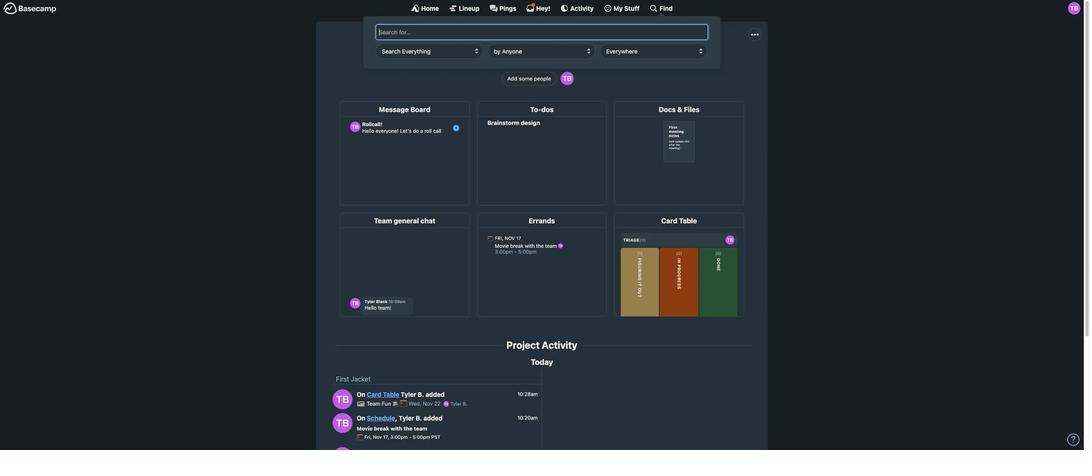 Task type: vqa. For each thing, say whether or not it's contained in the screenshot.
9:30am
no



Task type: describe. For each thing, give the bounding box(es) containing it.
with
[[391, 425, 403, 432]]

first
[[438, 57, 450, 65]]

thinking
[[536, 57, 560, 65]]

my stuff
[[614, 4, 640, 12]]

team
[[414, 425, 428, 432]]

add some people link
[[502, 72, 557, 85]]

main element
[[0, 0, 1085, 68]]

on card table tyler b. added
[[357, 391, 445, 399]]

2 colors! from the left
[[675, 57, 695, 65]]

movie break with the team link
[[357, 425, 428, 432]]

1 horizontal spatial the
[[426, 57, 436, 65]]

10:08am element
[[518, 449, 538, 450]]

hey! button
[[527, 3, 551, 12]]

on for on schedule ,       tyler b. added
[[357, 415, 366, 422]]

fri,
[[365, 435, 372, 440]]

add some people
[[508, 75, 551, 82]]

schedule
[[367, 415, 395, 422]]

1 of from the left
[[471, 57, 477, 65]]

tyler black image inside main element
[[1069, 2, 1081, 15]]

nov inside movie break with the team fri, nov 17, 3:00pm -     5:00pm pst
[[373, 435, 382, 440]]

0 horizontal spatial tyler black image
[[333, 390, 353, 410]]

tyler b.
[[449, 402, 468, 407]]

find button
[[650, 4, 673, 12]]

switch accounts image
[[3, 2, 57, 15]]

17,
[[383, 435, 389, 440]]

team fun
[[367, 401, 393, 407]]

project
[[507, 340, 540, 351]]

10:28am
[[518, 391, 538, 398]]

wed, nov 22
[[409, 401, 443, 407]]

team
[[367, 401, 380, 407]]

fun
[[382, 401, 391, 407]]

schedule link
[[367, 415, 395, 422]]

find
[[660, 4, 673, 12]]

1 colors! from the left
[[625, 57, 645, 65]]

tyler for ,       tyler b. added
[[399, 415, 414, 422]]

tyler for tyler b. added
[[401, 391, 417, 399]]

1 vertical spatial activity
[[542, 340, 578, 351]]

movie break with the team fri, nov 17, 3:00pm -     5:00pm pst
[[357, 425, 441, 440]]

let's
[[389, 57, 404, 65]]

on for on card table tyler b. added
[[357, 391, 366, 399]]

,
[[395, 415, 397, 422]]

5:00pm
[[413, 435, 430, 440]]

-
[[409, 435, 412, 440]]

wed,
[[409, 401, 422, 407]]

home
[[421, 4, 439, 12]]

jacket for first jacket let's create the first jacket of the company! i am thinking rabits and strips and colors! a lot of colors!
[[537, 38, 578, 54]]

strips
[[593, 57, 610, 65]]

first jacket
[[336, 376, 371, 383]]

company!
[[490, 57, 520, 65]]

movie
[[357, 425, 373, 432]]

10:28am element
[[518, 391, 538, 398]]

a
[[647, 57, 651, 65]]

b. for tyler b. added
[[418, 391, 424, 399]]

on schedule ,       tyler b. added
[[357, 415, 443, 422]]

the inside movie break with the team fri, nov 17, 3:00pm -     5:00pm pst
[[404, 425, 413, 432]]

1 vertical spatial tyler black image
[[444, 401, 449, 407]]

people
[[534, 75, 551, 82]]



Task type: locate. For each thing, give the bounding box(es) containing it.
1 vertical spatial on
[[357, 415, 366, 422]]

first inside first jacket let's create the first jacket of the company! i am thinking rabits and strips and colors! a lot of colors!
[[506, 38, 534, 54]]

jacket up card
[[351, 376, 371, 383]]

0 vertical spatial activity
[[571, 4, 594, 12]]

and right strips
[[612, 57, 623, 65]]

0 vertical spatial jacket
[[537, 38, 578, 54]]

jacket up thinking
[[537, 38, 578, 54]]

added down 22
[[424, 415, 443, 422]]

colors!
[[625, 57, 645, 65], [675, 57, 695, 65]]

2 vertical spatial b.
[[416, 415, 422, 422]]

lot
[[653, 57, 665, 65]]

0 vertical spatial nov
[[423, 401, 433, 407]]

first jacket link
[[336, 376, 371, 383]]

b.
[[418, 391, 424, 399], [463, 402, 468, 407], [416, 415, 422, 422]]

first for first jacket let's create the first jacket of the company! i am thinking rabits and strips and colors! a lot of colors!
[[506, 38, 534, 54]]

1 horizontal spatial of
[[667, 57, 673, 65]]

i
[[522, 57, 523, 65]]

2 vertical spatial tyler
[[399, 415, 414, 422]]

2 horizontal spatial the
[[479, 57, 489, 65]]

tyler black image down first jacket link
[[333, 390, 353, 410]]

2 of from the left
[[667, 57, 673, 65]]

card
[[367, 391, 382, 399]]

2 horizontal spatial tyler black image
[[1069, 2, 1081, 15]]

on left card
[[357, 391, 366, 399]]

nov
[[423, 401, 433, 407], [373, 435, 382, 440]]

2 and from the left
[[612, 57, 623, 65]]

Search for… search field
[[376, 25, 708, 40]]

pings button
[[490, 4, 517, 12]]

0 horizontal spatial and
[[580, 57, 592, 65]]

1 vertical spatial b.
[[463, 402, 468, 407]]

0 vertical spatial added
[[426, 391, 445, 399]]

0 vertical spatial tyler black image
[[561, 72, 574, 85]]

tyler black image
[[561, 72, 574, 85], [333, 390, 353, 410]]

added up 22
[[426, 391, 445, 399]]

of right lot
[[667, 57, 673, 65]]

of right jacket
[[471, 57, 477, 65]]

10:20am
[[518, 415, 538, 421]]

1 horizontal spatial first
[[506, 38, 534, 54]]

am
[[525, 57, 534, 65]]

10:20am element
[[518, 415, 538, 421]]

b. up team
[[416, 415, 422, 422]]

activity inside main element
[[571, 4, 594, 12]]

of
[[471, 57, 477, 65], [667, 57, 673, 65]]

and
[[580, 57, 592, 65], [612, 57, 623, 65]]

hey!
[[537, 4, 551, 12]]

0 horizontal spatial the
[[404, 425, 413, 432]]

added for ,       tyler b. added
[[424, 415, 443, 422]]

0 vertical spatial tyler black image
[[1069, 2, 1081, 15]]

1 horizontal spatial jacket
[[537, 38, 578, 54]]

tyler black image down rabits
[[561, 72, 574, 85]]

the
[[426, 57, 436, 65], [479, 57, 489, 65], [404, 425, 413, 432]]

1 vertical spatial added
[[424, 415, 443, 422]]

1 vertical spatial tyler black image
[[333, 390, 353, 410]]

colors! right lot
[[675, 57, 695, 65]]

activity left my
[[571, 4, 594, 12]]

the up -
[[404, 425, 413, 432]]

0 vertical spatial first
[[506, 38, 534, 54]]

b. for ,       tyler b. added
[[416, 415, 422, 422]]

0 vertical spatial on
[[357, 391, 366, 399]]

added for tyler b. added
[[426, 391, 445, 399]]

jacket
[[451, 57, 469, 65]]

0 vertical spatial tyler
[[401, 391, 417, 399]]

today
[[531, 358, 553, 367]]

1 on from the top
[[357, 391, 366, 399]]

tyler right ,
[[399, 415, 414, 422]]

pst
[[432, 435, 441, 440]]

1 horizontal spatial nov
[[423, 401, 433, 407]]

table
[[383, 391, 400, 399]]

first
[[506, 38, 534, 54], [336, 376, 349, 383]]

0 horizontal spatial tyler black image
[[333, 413, 353, 433]]

my stuff button
[[604, 4, 640, 12]]

lineup link
[[449, 4, 480, 12]]

the left company!
[[479, 57, 489, 65]]

home link
[[411, 4, 439, 12]]

activity up today
[[542, 340, 578, 351]]

colors! left a
[[625, 57, 645, 65]]

0 horizontal spatial jacket
[[351, 376, 371, 383]]

add
[[508, 75, 518, 82]]

2 vertical spatial tyler black image
[[333, 413, 353, 433]]

rabits
[[562, 57, 579, 65]]

activity
[[571, 4, 594, 12], [542, 340, 578, 351]]

1 horizontal spatial tyler black image
[[561, 72, 574, 85]]

stuff
[[625, 4, 640, 12]]

lineup
[[459, 4, 480, 12]]

the left first
[[426, 57, 436, 65]]

jacket inside first jacket let's create the first jacket of the company! i am thinking rabits and strips and colors! a lot of colors!
[[537, 38, 578, 54]]

0 horizontal spatial first
[[336, 376, 349, 383]]

first for first jacket
[[336, 376, 349, 383]]

2 on from the top
[[357, 415, 366, 422]]

0 horizontal spatial colors!
[[625, 57, 645, 65]]

tyler
[[401, 391, 417, 399], [451, 402, 462, 407], [399, 415, 414, 422]]

break
[[374, 425, 390, 432]]

0 vertical spatial b.
[[418, 391, 424, 399]]

tyler right 22
[[451, 402, 462, 407]]

my
[[614, 4, 623, 12]]

b. right 22
[[463, 402, 468, 407]]

tyler up wed,
[[401, 391, 417, 399]]

1 and from the left
[[580, 57, 592, 65]]

1 vertical spatial first
[[336, 376, 349, 383]]

on
[[357, 391, 366, 399], [357, 415, 366, 422]]

b. up wed, nov 22
[[418, 391, 424, 399]]

nov left 22
[[423, 401, 433, 407]]

1 vertical spatial tyler
[[451, 402, 462, 407]]

1 vertical spatial nov
[[373, 435, 382, 440]]

card table link
[[367, 391, 400, 399]]

tyler black image
[[1069, 2, 1081, 15], [444, 401, 449, 407], [333, 413, 353, 433]]

jacket for first jacket
[[351, 376, 371, 383]]

0 horizontal spatial nov
[[373, 435, 382, 440]]

3:00pm
[[391, 435, 408, 440]]

0 horizontal spatial of
[[471, 57, 477, 65]]

added
[[426, 391, 445, 399], [424, 415, 443, 422]]

nov left 17,
[[373, 435, 382, 440]]

1 vertical spatial jacket
[[351, 376, 371, 383]]

1 horizontal spatial and
[[612, 57, 623, 65]]

activity link
[[561, 4, 594, 12]]

project activity
[[507, 340, 578, 351]]

and left strips
[[580, 57, 592, 65]]

first jacket let's create the first jacket of the company! i am thinking rabits and strips and colors! a lot of colors!
[[389, 38, 695, 65]]

some
[[519, 75, 533, 82]]

on up movie
[[357, 415, 366, 422]]

1 horizontal spatial colors!
[[675, 57, 695, 65]]

pings
[[500, 4, 517, 12]]

create
[[406, 57, 425, 65]]

jacket
[[537, 38, 578, 54], [351, 376, 371, 383]]

22
[[435, 401, 441, 407]]

1 horizontal spatial tyler black image
[[444, 401, 449, 407]]



